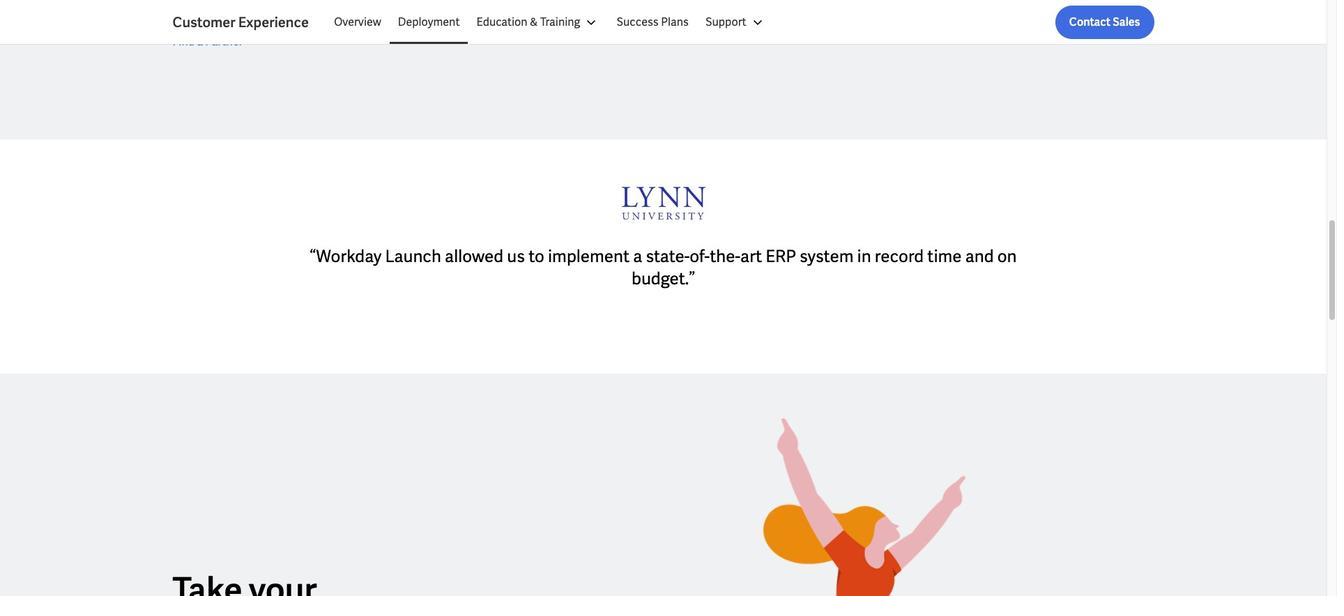 Task type: locate. For each thing, give the bounding box(es) containing it.
overview
[[334, 15, 381, 29]]

education & training
[[477, 15, 581, 29]]

art
[[741, 245, 762, 267]]

customer experience link
[[173, 13, 326, 32]]

list
[[326, 6, 1155, 39]]

1 horizontal spatial a
[[633, 245, 643, 267]]

state-
[[646, 245, 690, 267]]

to
[[529, 245, 545, 267]]

system
[[800, 245, 854, 267]]

success
[[617, 15, 659, 29]]

contact sales
[[1070, 15, 1141, 29]]

find a partner link
[[173, 33, 243, 50]]

illustration of woman jumping on springboard chart. image
[[591, 418, 1155, 596]]

implement
[[548, 245, 630, 267]]

1 vertical spatial a
[[633, 245, 643, 267]]

of-
[[690, 245, 710, 267]]

success plans link
[[609, 6, 697, 39]]

education & training button
[[468, 6, 609, 39]]

a
[[197, 34, 203, 49], [633, 245, 643, 267]]

"workday launch allowed us to implement a state-of-the-art erp system in record time and on budget."
[[310, 245, 1017, 289]]

record
[[875, 245, 924, 267]]

list containing overview
[[326, 6, 1155, 39]]

a left state-
[[633, 245, 643, 267]]

experience
[[238, 13, 309, 31]]

"workday
[[310, 245, 382, 267]]

partner
[[205, 34, 243, 49]]

a right "find"
[[197, 34, 203, 49]]

menu
[[326, 6, 775, 39]]

customer experience
[[173, 13, 309, 31]]

a inside "workday launch allowed us to implement a state-of-the-art erp system in record time and on budget."
[[633, 245, 643, 267]]

0 horizontal spatial a
[[197, 34, 203, 49]]

launch
[[385, 245, 442, 267]]

time
[[928, 245, 962, 267]]

the-
[[710, 245, 741, 267]]



Task type: describe. For each thing, give the bounding box(es) containing it.
in
[[858, 245, 872, 267]]

erp
[[766, 245, 797, 267]]

budget."
[[632, 268, 695, 289]]

and
[[966, 245, 994, 267]]

deployment
[[398, 15, 460, 29]]

on
[[998, 245, 1017, 267]]

menu containing overview
[[326, 6, 775, 39]]

us
[[507, 245, 525, 267]]

sales
[[1113, 15, 1141, 29]]

&
[[530, 15, 538, 29]]

contact sales link
[[1056, 6, 1155, 39]]

allowed
[[445, 245, 504, 267]]

training
[[541, 15, 581, 29]]

education
[[477, 15, 528, 29]]

contact
[[1070, 15, 1111, 29]]

0 vertical spatial a
[[197, 34, 203, 49]]

success plans
[[617, 15, 689, 29]]

find
[[173, 34, 195, 49]]

lynn university logo image
[[622, 184, 706, 223]]

support button
[[697, 6, 775, 39]]

find a partner
[[173, 34, 243, 49]]

overview link
[[326, 6, 390, 39]]

plans
[[661, 15, 689, 29]]

support
[[706, 15, 747, 29]]

customer
[[173, 13, 236, 31]]

deployment link
[[390, 6, 468, 39]]



Task type: vqa. For each thing, say whether or not it's contained in the screenshot.
the dynamic in the "Dynamic Skills Curation" "button"
no



